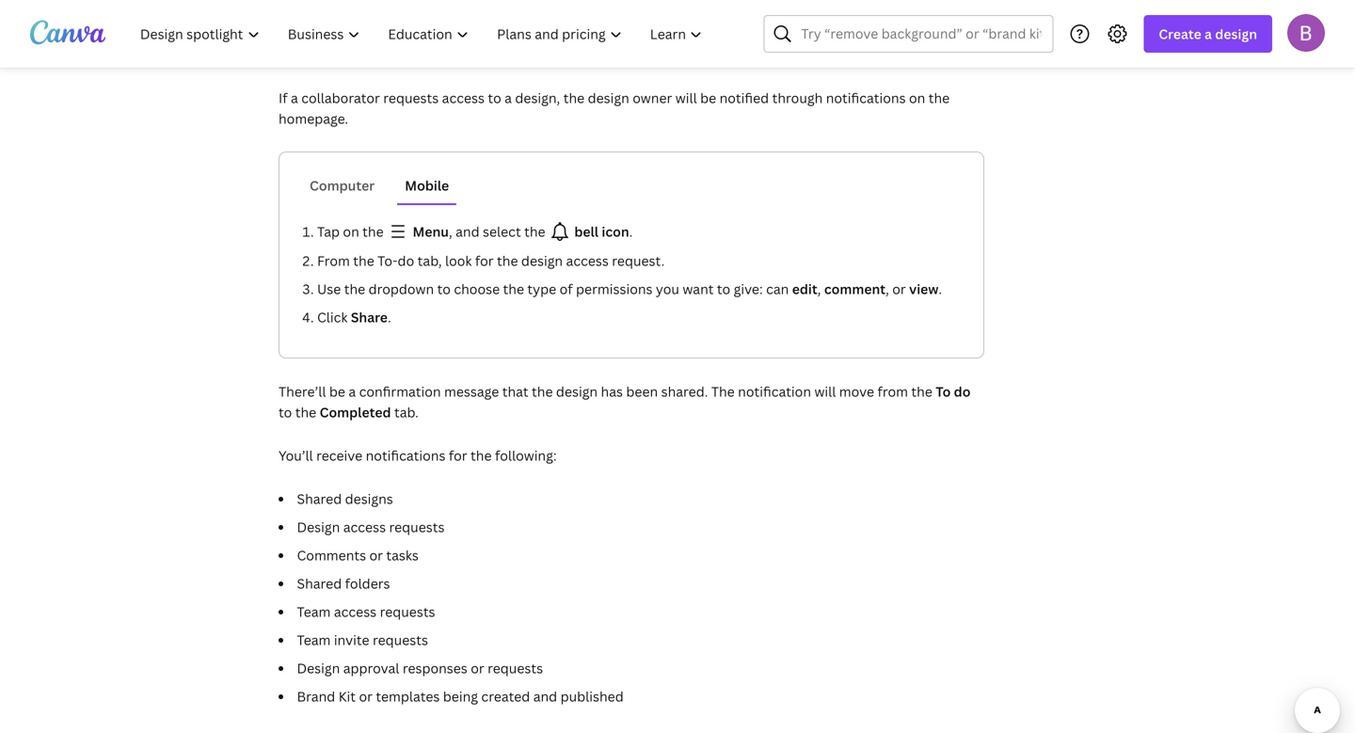 Task type: locate. For each thing, give the bounding box(es) containing it.
notified
[[720, 89, 769, 107]]

requests down top level navigation element
[[383, 89, 439, 107]]

the down select
[[497, 252, 518, 270]]

of
[[560, 280, 573, 298]]

requests inside if a collaborator requests access to a design, the design owner will be notified through notifications on the homepage.
[[383, 89, 439, 107]]

and right created at the left of the page
[[534, 688, 558, 706]]

will left move at the right bottom of the page
[[815, 383, 836, 401]]

design left owner
[[588, 89, 630, 107]]

shared
[[297, 490, 342, 508], [297, 575, 342, 593]]

view
[[910, 280, 939, 298]]

design inside if a collaborator requests access to a design, the design owner will be notified through notifications on the homepage.
[[588, 89, 630, 107]]

and up look
[[456, 223, 480, 241]]

bob builder image
[[1288, 14, 1326, 52]]

a right create
[[1205, 25, 1213, 43]]

be inside there'll be a confirmation message that the design has been shared. the notification will move from the to do to the completed tab.
[[329, 383, 346, 401]]

will right owner
[[676, 89, 697, 107]]

for
[[475, 252, 494, 270], [449, 447, 468, 465]]

to down there'll
[[279, 403, 292, 421]]

select
[[483, 223, 521, 241]]

on down try "remove background" or "brand kit" 'search box'
[[910, 89, 926, 107]]

icon
[[602, 223, 630, 241]]

access left design,
[[442, 89, 485, 107]]

do left tab,
[[398, 252, 415, 270]]

and
[[456, 223, 480, 241], [534, 688, 558, 706]]

a inside there'll be a confirmation message that the design has been shared. the notification will move from the to do to the completed tab.
[[349, 383, 356, 401]]

on
[[910, 89, 926, 107], [343, 223, 359, 241]]

0 horizontal spatial .
[[388, 308, 391, 326]]

mobile button
[[398, 168, 457, 203]]

1 shared from the top
[[297, 490, 342, 508]]

2 shared from the top
[[297, 575, 342, 593]]

will
[[676, 89, 697, 107], [815, 383, 836, 401]]

1 vertical spatial design
[[297, 660, 340, 677]]

from
[[317, 252, 350, 270]]

requests
[[383, 89, 439, 107], [389, 518, 445, 536], [380, 603, 436, 621], [373, 631, 428, 649], [488, 660, 543, 677]]

0 vertical spatial for
[[475, 252, 494, 270]]

access inside if a collaborator requests access to a design, the design owner will be notified through notifications on the homepage.
[[442, 89, 485, 107]]

the right select
[[525, 223, 546, 241]]

1 horizontal spatial for
[[475, 252, 494, 270]]

0 horizontal spatial for
[[449, 447, 468, 465]]

1 vertical spatial will
[[815, 383, 836, 401]]

create
[[1159, 25, 1202, 43]]

approval
[[343, 660, 400, 677]]

0 horizontal spatial be
[[329, 383, 346, 401]]

1 design from the top
[[297, 518, 340, 536]]

0 vertical spatial .
[[630, 223, 633, 241]]

0 vertical spatial and
[[456, 223, 480, 241]]

1 vertical spatial do
[[954, 383, 971, 401]]

from
[[878, 383, 909, 401]]

or right kit
[[359, 688, 373, 706]]

tab.
[[394, 403, 419, 421]]

, up look
[[449, 223, 453, 241]]

1 vertical spatial shared
[[297, 575, 342, 593]]

can
[[767, 280, 789, 298]]

invite
[[334, 631, 370, 649]]

click share .
[[317, 308, 391, 326]]

0 horizontal spatial will
[[676, 89, 697, 107]]

shared.
[[662, 383, 708, 401]]

design
[[297, 518, 340, 536], [297, 660, 340, 677]]

will inside if a collaborator requests access to a design, the design owner will be notified through notifications on the homepage.
[[676, 89, 697, 107]]

look
[[445, 252, 472, 270]]

created
[[482, 688, 530, 706]]

team access requests
[[297, 603, 436, 621]]

requests up the design approval responses or requests
[[373, 631, 428, 649]]

be up completed at the left
[[329, 383, 346, 401]]

you'll receive notifications for the following:
[[279, 447, 557, 465]]

1 horizontal spatial notifications
[[826, 89, 906, 107]]

edit
[[793, 280, 818, 298]]

2 horizontal spatial .
[[939, 280, 943, 298]]

. right comment
[[939, 280, 943, 298]]

1 horizontal spatial on
[[910, 89, 926, 107]]

the
[[564, 89, 585, 107], [929, 89, 950, 107], [363, 223, 384, 241], [525, 223, 546, 241], [353, 252, 375, 270], [497, 252, 518, 270], [344, 280, 366, 298], [503, 280, 524, 298], [532, 383, 553, 401], [912, 383, 933, 401], [295, 403, 317, 421], [471, 447, 492, 465]]

2 team from the top
[[297, 631, 331, 649]]

or up being
[[471, 660, 485, 677]]

1 horizontal spatial be
[[701, 89, 717, 107]]

0 vertical spatial design
[[297, 518, 340, 536]]

. up request.
[[630, 223, 633, 241]]

0 horizontal spatial notifications
[[366, 447, 446, 465]]

be inside if a collaborator requests access to a design, the design owner will be notified through notifications on the homepage.
[[701, 89, 717, 107]]

0 vertical spatial notifications
[[826, 89, 906, 107]]

message
[[444, 383, 499, 401]]

a up completed at the left
[[349, 383, 356, 401]]

on right the 'tap'
[[343, 223, 359, 241]]

to down tab,
[[437, 280, 451, 298]]

access down bell
[[566, 252, 609, 270]]

design up comments
[[297, 518, 340, 536]]

requests for team invite requests
[[373, 631, 428, 649]]

0 vertical spatial shared
[[297, 490, 342, 508]]

1 horizontal spatial and
[[534, 688, 558, 706]]

1 vertical spatial for
[[449, 447, 468, 465]]

1 horizontal spatial ,
[[818, 280, 822, 298]]

1 horizontal spatial do
[[954, 383, 971, 401]]

notifications down tab.
[[366, 447, 446, 465]]

or left view
[[893, 280, 906, 298]]

be left notified
[[701, 89, 717, 107]]

. down dropdown
[[388, 308, 391, 326]]

.
[[630, 223, 633, 241], [939, 280, 943, 298], [388, 308, 391, 326]]

a
[[1205, 25, 1213, 43], [291, 89, 298, 107], [505, 89, 512, 107], [349, 383, 356, 401]]

want
[[683, 280, 714, 298]]

2 design from the top
[[297, 660, 340, 677]]

design inside dropdown button
[[1216, 25, 1258, 43]]

requests up tasks
[[389, 518, 445, 536]]

design for design access requests
[[297, 518, 340, 536]]

the
[[712, 383, 735, 401]]

team invite requests
[[297, 631, 428, 649]]

team
[[297, 603, 331, 621], [297, 631, 331, 649]]

0 vertical spatial be
[[701, 89, 717, 107]]

, left comment
[[818, 280, 822, 298]]

be
[[701, 89, 717, 107], [329, 383, 346, 401]]

1 vertical spatial be
[[329, 383, 346, 401]]

1 vertical spatial team
[[297, 631, 331, 649]]

0 horizontal spatial do
[[398, 252, 415, 270]]

shared down receive
[[297, 490, 342, 508]]

click
[[317, 308, 348, 326]]

1 horizontal spatial will
[[815, 383, 836, 401]]

computer button
[[302, 168, 383, 203]]

, left view
[[886, 280, 890, 298]]

requests down folders
[[380, 603, 436, 621]]

the down there'll
[[295, 403, 317, 421]]

the left type
[[503, 280, 524, 298]]

shared for shared folders
[[297, 575, 342, 593]]

a inside dropdown button
[[1205, 25, 1213, 43]]

tab,
[[418, 252, 442, 270]]

dropdown
[[369, 280, 434, 298]]

to inside if a collaborator requests access to a design, the design owner will be notified through notifications on the homepage.
[[488, 89, 502, 107]]

has
[[601, 383, 623, 401]]

completed
[[320, 403, 391, 421]]

responses
[[403, 660, 468, 677]]

1 vertical spatial .
[[939, 280, 943, 298]]

to left design,
[[488, 89, 502, 107]]

0 vertical spatial on
[[910, 89, 926, 107]]

create a design
[[1159, 25, 1258, 43]]

shared folders
[[297, 575, 390, 593]]

comment
[[825, 280, 886, 298]]

0 vertical spatial will
[[676, 89, 697, 107]]

mobile
[[405, 177, 449, 194]]

design right create
[[1216, 25, 1258, 43]]

access
[[442, 89, 485, 107], [566, 252, 609, 270], [343, 518, 386, 536], [334, 603, 377, 621]]

do
[[398, 252, 415, 270], [954, 383, 971, 401]]

team down shared folders
[[297, 603, 331, 621]]

comments or tasks
[[297, 547, 419, 564]]

designs
[[345, 490, 393, 508]]

to
[[936, 383, 951, 401]]

will inside there'll be a confirmation message that the design has been shared. the notification will move from the to do to the completed tab.
[[815, 383, 836, 401]]

team left invite
[[297, 631, 331, 649]]

2 vertical spatial .
[[388, 308, 391, 326]]

1 vertical spatial notifications
[[366, 447, 446, 465]]

,
[[449, 223, 453, 241], [818, 280, 822, 298], [886, 280, 890, 298]]

folders
[[345, 575, 390, 593]]

or
[[893, 280, 906, 298], [370, 547, 383, 564], [471, 660, 485, 677], [359, 688, 373, 706]]

1 vertical spatial and
[[534, 688, 558, 706]]

design
[[1216, 25, 1258, 43], [588, 89, 630, 107], [522, 252, 563, 270], [556, 383, 598, 401]]

0 vertical spatial team
[[297, 603, 331, 621]]

1 vertical spatial on
[[343, 223, 359, 241]]

to
[[488, 89, 502, 107], [437, 280, 451, 298], [717, 280, 731, 298], [279, 403, 292, 421]]

do right to
[[954, 383, 971, 401]]

0 horizontal spatial ,
[[449, 223, 453, 241]]

for right look
[[475, 252, 494, 270]]

team for team access requests
[[297, 603, 331, 621]]

shared down comments
[[297, 575, 342, 593]]

move
[[840, 383, 875, 401]]

design left has
[[556, 383, 598, 401]]

for down message
[[449, 447, 468, 465]]

brand kit or templates being created and published
[[297, 688, 624, 706]]

notifications right through on the top right of page
[[826, 89, 906, 107]]

design up brand
[[297, 660, 340, 677]]

the left "to-"
[[353, 252, 375, 270]]

bell
[[575, 223, 599, 241]]

notifications
[[826, 89, 906, 107], [366, 447, 446, 465]]

a right if at the top
[[291, 89, 298, 107]]

1 team from the top
[[297, 603, 331, 621]]



Task type: vqa. For each thing, say whether or not it's contained in the screenshot.
"See"
no



Task type: describe. For each thing, give the bounding box(es) containing it.
to-
[[378, 252, 398, 270]]

shared designs
[[297, 490, 393, 508]]

use the dropdown to choose the type of permissions you want to give: can edit , comment , or view .
[[317, 280, 943, 298]]

computer
[[310, 177, 375, 194]]

bell icon
[[572, 223, 630, 241]]

comments
[[297, 547, 366, 564]]

type
[[528, 280, 557, 298]]

kit
[[339, 688, 356, 706]]

requests up created at the left of the page
[[488, 660, 543, 677]]

0 horizontal spatial on
[[343, 223, 359, 241]]

choose
[[454, 280, 500, 298]]

top level navigation element
[[128, 15, 719, 53]]

notifications inside if a collaborator requests access to a design, the design owner will be notified through notifications on the homepage.
[[826, 89, 906, 107]]

published
[[561, 688, 624, 706]]

request.
[[612, 252, 665, 270]]

the down try "remove background" or "brand kit" 'search box'
[[929, 89, 950, 107]]

create a design button
[[1144, 15, 1273, 53]]

notification
[[738, 383, 812, 401]]

team for team invite requests
[[297, 631, 331, 649]]

tap
[[317, 223, 340, 241]]

the right design,
[[564, 89, 585, 107]]

been
[[627, 383, 658, 401]]

to inside there'll be a confirmation message that the design has been shared. the notification will move from the to do to the completed tab.
[[279, 403, 292, 421]]

if a collaborator requests access to a design, the design owner will be notified through notifications on the homepage.
[[279, 89, 950, 128]]

requests for design access requests
[[389, 518, 445, 536]]

confirmation
[[359, 383, 441, 401]]

the left following:
[[471, 447, 492, 465]]

a left design,
[[505, 89, 512, 107]]

you'll
[[279, 447, 313, 465]]

do inside there'll be a confirmation message that the design has been shared. the notification will move from the to do to the completed tab.
[[954, 383, 971, 401]]

2 horizontal spatial ,
[[886, 280, 890, 298]]

design for design approval responses or requests
[[297, 660, 340, 677]]

there'll be a confirmation message that the design has been shared. the notification will move from the to do to the completed tab.
[[279, 383, 971, 421]]

design inside there'll be a confirmation message that the design has been shared. the notification will move from the to do to the completed tab.
[[556, 383, 598, 401]]

the right use
[[344, 280, 366, 298]]

brand
[[297, 688, 335, 706]]

Try "remove background" or "brand kit" search field
[[802, 16, 1042, 52]]

1 horizontal spatial .
[[630, 223, 633, 241]]

shared for shared designs
[[297, 490, 342, 508]]

give:
[[734, 280, 763, 298]]

tasks
[[386, 547, 419, 564]]

through
[[773, 89, 823, 107]]

or left tasks
[[370, 547, 383, 564]]

if
[[279, 89, 288, 107]]

there'll
[[279, 383, 326, 401]]

tap on the
[[317, 223, 387, 241]]

following:
[[495, 447, 557, 465]]

owner
[[633, 89, 673, 107]]

menu , and select the
[[413, 223, 549, 241]]

use
[[317, 280, 341, 298]]

share
[[351, 308, 388, 326]]

the left to
[[912, 383, 933, 401]]

you
[[656, 280, 680, 298]]

design approval responses or requests
[[297, 660, 543, 677]]

the right the that
[[532, 383, 553, 401]]

0 horizontal spatial and
[[456, 223, 480, 241]]

that
[[503, 383, 529, 401]]

collaborator
[[302, 89, 380, 107]]

from the to-do tab, look for the design access request.
[[317, 252, 665, 270]]

0 vertical spatial do
[[398, 252, 415, 270]]

on inside if a collaborator requests access to a design, the design owner will be notified through notifications on the homepage.
[[910, 89, 926, 107]]

homepage.
[[279, 110, 348, 128]]

being
[[443, 688, 478, 706]]

menu
[[413, 223, 449, 241]]

access up invite
[[334, 603, 377, 621]]

requests for team access requests
[[380, 603, 436, 621]]

access down designs
[[343, 518, 386, 536]]

permissions
[[576, 280, 653, 298]]

receive
[[316, 447, 363, 465]]

to left give:
[[717, 280, 731, 298]]

design up type
[[522, 252, 563, 270]]

the up "to-"
[[363, 223, 384, 241]]

templates
[[376, 688, 440, 706]]

design,
[[515, 89, 561, 107]]

design access requests
[[297, 518, 445, 536]]



